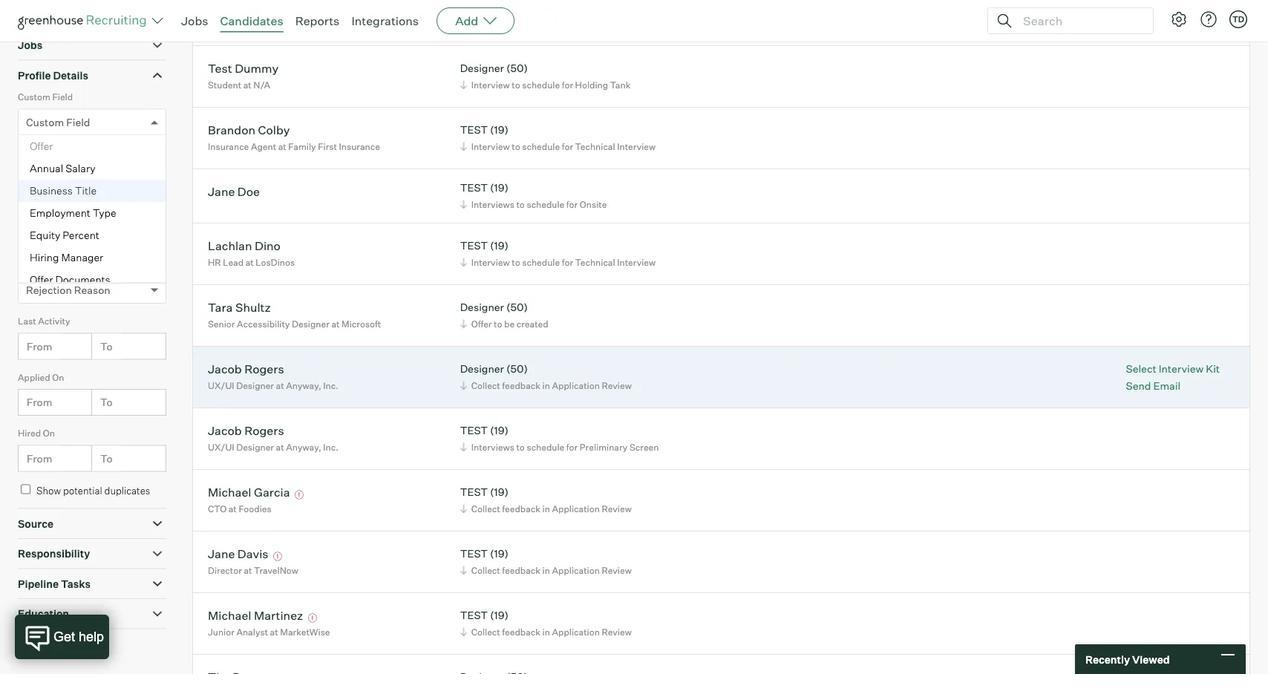 Task type: locate. For each thing, give the bounding box(es) containing it.
test
[[460, 0, 488, 13], [460, 123, 488, 136], [460, 181, 488, 194], [460, 239, 488, 252], [460, 424, 488, 437], [460, 486, 488, 499], [460, 547, 488, 560], [460, 609, 488, 622]]

manager at marketwise
[[208, 18, 307, 29]]

manager
[[208, 18, 245, 29], [61, 251, 103, 264]]

2 anyway, from the top
[[286, 442, 321, 453]]

for up 'test (19) interviews to schedule for onsite' on the top
[[562, 141, 573, 152]]

1 interviews from the top
[[471, 199, 514, 210]]

for
[[562, 79, 573, 90], [562, 141, 573, 152], [566, 199, 578, 210], [562, 257, 573, 268], [566, 442, 578, 453]]

(50) up interview to schedule for holding tank link
[[506, 62, 528, 75]]

1 vertical spatial candidate
[[26, 172, 76, 185]]

2 rogers from the top
[[244, 423, 284, 438]]

employment type option
[[19, 202, 166, 224]]

interviews inside 'test (19) interviews to schedule for onsite'
[[471, 199, 514, 210]]

application for director at travelnow
[[552, 565, 600, 576]]

to for test dummy
[[512, 79, 520, 90]]

0 vertical spatial test (19) interview to schedule for technical interview
[[460, 123, 656, 152]]

1 horizontal spatial jobs
[[181, 13, 208, 28]]

application
[[18, 9, 76, 22], [552, 18, 600, 29], [552, 380, 600, 391], [552, 503, 600, 514], [552, 565, 600, 576], [552, 626, 600, 638]]

to for last activity
[[100, 340, 113, 353]]

custom field
[[18, 91, 73, 103], [26, 116, 90, 129]]

0 horizontal spatial jobs
[[18, 39, 43, 52]]

test (19) interview to schedule for technical interview down interview to schedule for holding tank link
[[460, 123, 656, 152]]

test (19) collect feedback in application review for michael garcia
[[460, 486, 632, 514]]

1 vertical spatial (50)
[[506, 301, 528, 314]]

2 jacob rogers ux/ui designer at anyway, inc. from the top
[[208, 423, 339, 453]]

1 vertical spatial custom
[[26, 116, 64, 129]]

on for hired on
[[43, 428, 55, 439]]

insurance down brandon
[[208, 141, 249, 152]]

1 vertical spatial interview to schedule for technical interview link
[[458, 255, 659, 269]]

0 vertical spatial rogers
[[244, 361, 284, 376]]

offer for offer documents
[[30, 273, 53, 286]]

profile
[[18, 69, 51, 82]]

rogers up garcia
[[244, 423, 284, 438]]

to inside designer (50) offer to be created
[[494, 318, 502, 329]]

(50) up be
[[506, 301, 528, 314]]

(19) for cto at foodies
[[490, 486, 509, 499]]

1 vertical spatial inc.
[[323, 442, 339, 453]]

from down "hired on"
[[27, 452, 52, 465]]

review
[[602, 18, 632, 29], [602, 380, 632, 391], [602, 503, 632, 514], [602, 565, 632, 576], [602, 626, 632, 638]]

rogers
[[244, 361, 284, 376], [244, 423, 284, 438]]

ux/ui for designer (50)
[[208, 380, 234, 391]]

from down last activity
[[27, 340, 52, 353]]

1 michael from the top
[[208, 485, 251, 499]]

1 vertical spatial type
[[93, 206, 116, 219]]

collect for jane davis
[[471, 565, 500, 576]]

jobs up test
[[181, 13, 208, 28]]

(19) inside the "test (19) interviews to schedule for preliminary screen"
[[490, 424, 509, 437]]

interviews inside the "test (19) interviews to schedule for preliminary screen"
[[471, 442, 514, 453]]

0 horizontal spatial manager
[[61, 251, 103, 264]]

rejection down the equity
[[18, 260, 57, 271]]

1 jacob rogers link from the top
[[208, 361, 284, 378]]

3 (50) from the top
[[506, 362, 528, 375]]

3 collect feedback in application review link from the top
[[458, 502, 635, 516]]

at inside tara shultz senior accessibility designer at microsoft
[[331, 318, 340, 329]]

jane davis
[[208, 546, 268, 561]]

1 jacob rogers ux/ui designer at anyway, inc. from the top
[[208, 361, 339, 391]]

status down business
[[18, 204, 45, 215]]

1 in from the top
[[542, 18, 550, 29]]

jacob rogers ux/ui designer at anyway, inc. for test (19)
[[208, 423, 339, 453]]

(19) for junior analyst at marketwise
[[490, 609, 509, 622]]

rejection
[[18, 260, 57, 271], [26, 284, 72, 297]]

jane inside jane davis link
[[208, 546, 235, 561]]

status
[[18, 204, 45, 215], [26, 228, 58, 241]]

schedule left preliminary
[[527, 442, 564, 453]]

custom field up annual salary
[[26, 116, 90, 129]]

1 vertical spatial anyway,
[[286, 442, 321, 453]]

to inside designer (50) interview to schedule for holding tank
[[512, 79, 520, 90]]

insurance right first
[[339, 141, 380, 152]]

filters
[[70, 644, 100, 657]]

1 interview to schedule for technical interview link from the top
[[458, 139, 659, 153]]

0 vertical spatial field
[[52, 91, 73, 103]]

status element
[[18, 202, 166, 258]]

test (19) interview to schedule for technical interview down interviews to schedule for onsite link
[[460, 239, 656, 268]]

5 collect from the top
[[471, 626, 500, 638]]

0 vertical spatial jane
[[208, 184, 235, 199]]

1 horizontal spatial insurance
[[339, 141, 380, 152]]

field
[[52, 91, 73, 103], [66, 116, 90, 129]]

3 test from the top
[[460, 181, 488, 194]]

2 jacob rogers link from the top
[[208, 423, 284, 440]]

at down colby
[[278, 141, 286, 152]]

test (19) interviews to schedule for onsite
[[460, 181, 607, 210]]

interviews
[[471, 199, 514, 210], [471, 442, 514, 453]]

business title option
[[19, 179, 166, 202]]

0 vertical spatial rejection reason
[[18, 260, 90, 271]]

rejection up last activity
[[26, 284, 72, 297]]

on right hired
[[43, 428, 55, 439]]

1 inc. from the top
[[323, 380, 339, 391]]

5 in from the top
[[542, 626, 550, 638]]

4 collect from the top
[[471, 565, 500, 576]]

technical down onsite at the top of page
[[575, 257, 615, 268]]

1 test from the top
[[460, 0, 488, 13]]

jacob for designer (50)
[[208, 361, 242, 376]]

5 review from the top
[[602, 626, 632, 638]]

marketwise down michael martinez has been in application review for more than 5 days 'icon'
[[280, 626, 330, 638]]

collect feedback in application review link for jane davis
[[458, 563, 635, 577]]

4 test from the top
[[460, 239, 488, 252]]

field down details on the top of page
[[52, 91, 73, 103]]

(19) for director at travelnow
[[490, 547, 509, 560]]

agent
[[251, 141, 276, 152]]

status up hiring
[[26, 228, 58, 241]]

None field
[[26, 110, 30, 135]]

2 inc. from the top
[[323, 442, 339, 453]]

3 (19) from the top
[[490, 181, 509, 194]]

ux/ui for test (19)
[[208, 442, 234, 453]]

(50)
[[506, 62, 528, 75], [506, 301, 528, 314], [506, 362, 528, 375]]

for inside designer (50) interview to schedule for holding tank
[[562, 79, 573, 90]]

schedule left holding
[[522, 79, 560, 90]]

jane inside jane doe link
[[208, 184, 235, 199]]

type
[[78, 9, 103, 22], [93, 206, 116, 219]]

jane davis link
[[208, 546, 268, 563]]

rejection reason
[[18, 260, 90, 271], [26, 284, 110, 297]]

3 from from the top
[[27, 452, 52, 465]]

1 anyway, from the top
[[286, 380, 321, 391]]

1 horizontal spatial manager
[[208, 18, 245, 29]]

2 (19) from the top
[[490, 123, 509, 136]]

0 vertical spatial jacob rogers link
[[208, 361, 284, 378]]

technical
[[575, 141, 615, 152], [575, 257, 615, 268]]

michael garcia has been in application review for more than 5 days image
[[293, 491, 306, 499]]

jacob rogers link down the accessibility
[[208, 361, 284, 378]]

to
[[100, 340, 113, 353], [100, 396, 113, 409], [100, 452, 113, 465]]

0 horizontal spatial insurance
[[208, 141, 249, 152]]

manager up test
[[208, 18, 245, 29]]

1 vertical spatial ux/ui
[[208, 442, 234, 453]]

2 vertical spatial (50)
[[506, 362, 528, 375]]

0 vertical spatial offer
[[30, 139, 53, 152]]

select interview kit send email
[[1126, 362, 1220, 393]]

2 interview to schedule for technical interview link from the top
[[458, 255, 659, 269]]

profile details
[[18, 69, 88, 82]]

1 to from the top
[[100, 340, 113, 353]]

designer (50) offer to be created
[[460, 301, 548, 329]]

interview inside designer (50) interview to schedule for holding tank
[[471, 79, 510, 90]]

interview to schedule for technical interview link up 'test (19) interviews to schedule for onsite' on the top
[[458, 139, 659, 153]]

test inside the "test (19) interviews to schedule for preliminary screen"
[[460, 424, 488, 437]]

technical up onsite at the top of page
[[575, 141, 615, 152]]

2 collect from the top
[[471, 380, 500, 391]]

jacob rogers ux/ui designer at anyway, inc. down the accessibility
[[208, 361, 339, 391]]

(50) inside designer (50) offer to be created
[[506, 301, 528, 314]]

anyway, up michael garcia has been in application review for more than 5 days 'icon'
[[286, 442, 321, 453]]

ux/ui up michael garcia
[[208, 442, 234, 453]]

1 (19) from the top
[[490, 0, 509, 13]]

0 vertical spatial to
[[100, 340, 113, 353]]

1 rogers from the top
[[244, 361, 284, 376]]

test for cto at foodies
[[460, 486, 488, 499]]

2 test from the top
[[460, 123, 488, 136]]

2 (50) from the top
[[506, 301, 528, 314]]

interview to schedule for technical interview link down interviews to schedule for onsite link
[[458, 255, 659, 269]]

type up details on the top of page
[[78, 9, 103, 22]]

1 test (19) interview to schedule for technical interview from the top
[[460, 123, 656, 152]]

4 test (19) collect feedback in application review from the top
[[460, 609, 632, 638]]

to
[[512, 79, 520, 90], [512, 141, 520, 152], [516, 199, 525, 210], [512, 257, 520, 268], [494, 318, 502, 329], [516, 442, 525, 453]]

inc. for designer (50)
[[323, 380, 339, 391]]

anyway, for test (19)
[[286, 442, 321, 453]]

reason
[[59, 260, 90, 271], [74, 284, 110, 297]]

5 collect feedback in application review link from the top
[[458, 625, 635, 639]]

rejection reason up the offer documents
[[18, 260, 90, 271]]

schedule for colby
[[522, 141, 560, 152]]

review for jane davis
[[602, 565, 632, 576]]

on for applied on
[[52, 372, 64, 383]]

1 vertical spatial interviews
[[471, 442, 514, 453]]

manager up documents
[[61, 251, 103, 264]]

rejection reason down the "hiring manager"
[[26, 284, 110, 297]]

(19) for manager at marketwise
[[490, 0, 509, 13]]

in inside designer (50) collect feedback in application review
[[542, 380, 550, 391]]

3 to from the top
[[100, 452, 113, 465]]

0 vertical spatial on
[[52, 372, 64, 383]]

employment type
[[30, 206, 116, 219]]

4 feedback from the top
[[502, 565, 541, 576]]

on right the applied
[[52, 372, 64, 383]]

michael martinez has been in application review for more than 5 days image
[[306, 614, 319, 623]]

jacob rogers link for designer (50)
[[208, 361, 284, 378]]

for inside 'test (19) interviews to schedule for onsite'
[[566, 199, 578, 210]]

7 (19) from the top
[[490, 547, 509, 560]]

marketwise down 'patricia garcia has been in application review for more than 5 days' image
[[257, 18, 307, 29]]

1 feedback from the top
[[502, 18, 541, 29]]

schedule inside the "test (19) interviews to schedule for preliminary screen"
[[527, 442, 564, 453]]

0 vertical spatial from
[[27, 340, 52, 353]]

schedule left onsite at the top of page
[[527, 199, 564, 210]]

(19) inside 'test (19) interviews to schedule for onsite'
[[490, 181, 509, 194]]

1 jane from the top
[[208, 184, 235, 199]]

anyway, down tara shultz senior accessibility designer at microsoft
[[286, 380, 321, 391]]

0 vertical spatial technical
[[575, 141, 615, 152]]

annual salary option
[[19, 157, 166, 179]]

reason down hiring manager option
[[74, 284, 110, 297]]

1 vertical spatial tag
[[78, 172, 97, 185]]

0 vertical spatial jobs
[[181, 13, 208, 28]]

2 vertical spatial to
[[100, 452, 113, 465]]

3 review from the top
[[602, 503, 632, 514]]

dino
[[255, 238, 281, 253]]

2 feedback from the top
[[502, 380, 541, 391]]

4 in from the top
[[542, 565, 550, 576]]

2 jacob from the top
[[208, 423, 242, 438]]

1 vertical spatial from
[[27, 396, 52, 409]]

(50) down be
[[506, 362, 528, 375]]

tasks
[[61, 577, 91, 590]]

michael garcia link
[[208, 485, 290, 502]]

tara shultz senior accessibility designer at microsoft
[[208, 300, 381, 329]]

jobs
[[181, 13, 208, 28], [18, 39, 43, 52]]

rogers for test (19)
[[244, 423, 284, 438]]

test for manager at marketwise
[[460, 0, 488, 13]]

jane up director
[[208, 546, 235, 561]]

jacob up michael garcia
[[208, 423, 242, 438]]

reason up the offer documents
[[59, 260, 90, 271]]

7 test from the top
[[460, 547, 488, 560]]

1 jacob from the top
[[208, 361, 242, 376]]

for left holding
[[562, 79, 573, 90]]

technical for lachlan dino
[[575, 257, 615, 268]]

1 vertical spatial on
[[43, 428, 55, 439]]

0 vertical spatial interviews
[[471, 199, 514, 210]]

jane for jane doe
[[208, 184, 235, 199]]

custom down profile
[[18, 91, 50, 103]]

from down applied on
[[27, 396, 52, 409]]

salary
[[65, 162, 96, 175]]

offer left be
[[471, 318, 492, 329]]

1 technical from the top
[[575, 141, 615, 152]]

reset filters
[[40, 644, 100, 657]]

1 test (19) collect feedback in application review from the top
[[460, 0, 632, 29]]

(50) inside designer (50) interview to schedule for holding tank
[[506, 62, 528, 75]]

3 feedback from the top
[[502, 503, 541, 514]]

custom field element
[[18, 90, 166, 380]]

michael for michael garcia
[[208, 485, 251, 499]]

designer inside designer (50) offer to be created
[[460, 301, 504, 314]]

0 vertical spatial inc.
[[323, 380, 339, 391]]

2 technical from the top
[[575, 257, 615, 268]]

2 collect feedback in application review link from the top
[[458, 378, 635, 393]]

reset
[[40, 644, 67, 657]]

2 in from the top
[[542, 380, 550, 391]]

5 (19) from the top
[[490, 424, 509, 437]]

2 from from the top
[[27, 396, 52, 409]]

0 vertical spatial ux/ui
[[208, 380, 234, 391]]

davis
[[237, 546, 268, 561]]

michael up cto at foodies
[[208, 485, 251, 499]]

holding
[[575, 79, 608, 90]]

1 vertical spatial reason
[[74, 284, 110, 297]]

type down business title option
[[93, 206, 116, 219]]

interview inside select interview kit send email
[[1159, 362, 1204, 375]]

1 vertical spatial to
[[100, 396, 113, 409]]

designer inside designer (50) collect feedback in application review
[[460, 362, 504, 375]]

0 vertical spatial marketwise
[[257, 18, 307, 29]]

designer up offer to be created link
[[460, 301, 504, 314]]

jacob rogers ux/ui designer at anyway, inc. for designer (50)
[[208, 361, 339, 391]]

0 vertical spatial reason
[[59, 260, 90, 271]]

5 feedback from the top
[[502, 626, 541, 638]]

schedule inside 'test (19) interviews to schedule for onsite'
[[527, 199, 564, 210]]

jane left doe
[[208, 184, 235, 199]]

at right lead at the left of page
[[246, 257, 254, 268]]

source
[[18, 517, 54, 530]]

schedule down interviews to schedule for onsite link
[[522, 257, 560, 268]]

offer up annual
[[30, 139, 53, 152]]

at left n/a
[[243, 79, 251, 90]]

marketwise
[[257, 18, 307, 29], [280, 626, 330, 638]]

0 vertical spatial jacob rogers ux/ui designer at anyway, inc.
[[208, 361, 339, 391]]

1 ux/ui from the top
[[208, 380, 234, 391]]

field up salary
[[66, 116, 90, 129]]

1 vertical spatial jacob rogers ux/ui designer at anyway, inc.
[[208, 423, 339, 453]]

3 collect from the top
[[471, 503, 500, 514]]

test for junior analyst at marketwise
[[460, 609, 488, 622]]

jane doe link
[[208, 184, 260, 201]]

offer down hiring
[[30, 273, 53, 286]]

4 collect feedback in application review link from the top
[[458, 563, 635, 577]]

designer down add popup button
[[460, 62, 504, 75]]

4 review from the top
[[602, 565, 632, 576]]

offer
[[30, 139, 53, 152], [30, 273, 53, 286], [471, 318, 492, 329]]

1 vertical spatial technical
[[575, 257, 615, 268]]

2 test (19) interview to schedule for technical interview from the top
[[460, 239, 656, 268]]

kit
[[1206, 362, 1220, 375]]

2 michael from the top
[[208, 608, 251, 623]]

in for michael garcia
[[542, 503, 550, 514]]

designer right the accessibility
[[292, 318, 330, 329]]

type inside employment type option
[[93, 206, 116, 219]]

designer down offer to be created link
[[460, 362, 504, 375]]

tara
[[208, 300, 233, 315]]

analyst
[[236, 626, 268, 638]]

test (19) interview to schedule for technical interview
[[460, 123, 656, 152], [460, 239, 656, 268]]

offer to be created link
[[458, 317, 552, 331]]

1 vertical spatial michael
[[208, 608, 251, 623]]

for down interviews to schedule for onsite link
[[562, 257, 573, 268]]

custom up annual
[[26, 116, 64, 129]]

test (19) collect feedback in application review for jane davis
[[460, 547, 632, 576]]

inc.
[[323, 380, 339, 391], [323, 442, 339, 453]]

ux/ui down "senior"
[[208, 380, 234, 391]]

(50) inside designer (50) collect feedback in application review
[[506, 362, 528, 375]]

preliminary
[[580, 442, 628, 453]]

schedule up 'test (19) interviews to schedule for onsite' on the top
[[522, 141, 560, 152]]

2 jane from the top
[[208, 546, 235, 561]]

0 vertical spatial manager
[[208, 18, 245, 29]]

6 test from the top
[[460, 486, 488, 499]]

0 vertical spatial interview to schedule for technical interview link
[[458, 139, 659, 153]]

schedule for dino
[[522, 257, 560, 268]]

4 (19) from the top
[[490, 239, 509, 252]]

3 in from the top
[[542, 503, 550, 514]]

0 vertical spatial candidate tag
[[18, 148, 78, 159]]

2 review from the top
[[602, 380, 632, 391]]

designer up michael garcia
[[236, 442, 274, 453]]

collect for michael garcia
[[471, 503, 500, 514]]

application type
[[18, 9, 103, 22]]

1 vertical spatial offer
[[30, 273, 53, 286]]

at down 'davis'
[[244, 565, 252, 576]]

2 to from the top
[[100, 396, 113, 409]]

candidate tag
[[18, 148, 78, 159], [26, 172, 97, 185]]

3 test (19) collect feedback in application review from the top
[[460, 547, 632, 576]]

(19) for ux/ui designer at anyway, inc.
[[490, 424, 509, 437]]

custom
[[18, 91, 50, 103], [26, 116, 64, 129]]

designer inside tara shultz senior accessibility designer at microsoft
[[292, 318, 330, 329]]

0 vertical spatial anyway,
[[286, 380, 321, 391]]

interview to schedule for technical interview link for dino
[[458, 255, 659, 269]]

0 vertical spatial michael
[[208, 485, 251, 499]]

designer (50) interview to schedule for holding tank
[[460, 62, 631, 90]]

jobs up profile
[[18, 39, 43, 52]]

from
[[27, 340, 52, 353], [27, 396, 52, 409], [27, 452, 52, 465]]

schedule
[[522, 79, 560, 90], [522, 141, 560, 152], [527, 199, 564, 210], [522, 257, 560, 268], [527, 442, 564, 453]]

2 ux/ui from the top
[[208, 442, 234, 453]]

jacob down "senior"
[[208, 361, 242, 376]]

0 vertical spatial jacob
[[208, 361, 242, 376]]

manager inside option
[[61, 251, 103, 264]]

interviews for test (19) interviews to schedule for onsite
[[471, 199, 514, 210]]

michael
[[208, 485, 251, 499], [208, 608, 251, 623]]

for left preliminary
[[566, 442, 578, 453]]

0 vertical spatial (50)
[[506, 62, 528, 75]]

2 interviews from the top
[[471, 442, 514, 453]]

to for hired on
[[100, 452, 113, 465]]

junior
[[208, 626, 235, 638]]

at left microsoft
[[331, 318, 340, 329]]

5 test from the top
[[460, 424, 488, 437]]

custom field down profile details
[[18, 91, 73, 103]]

8 (19) from the top
[[490, 609, 509, 622]]

on
[[52, 372, 64, 383], [43, 428, 55, 439]]

equity percent option
[[19, 224, 166, 246]]

to for jacob rogers
[[516, 442, 525, 453]]

1 (50) from the top
[[506, 62, 528, 75]]

candidates
[[220, 13, 283, 28]]

jacob rogers link up michael garcia
[[208, 423, 284, 440]]

1 vertical spatial rogers
[[244, 423, 284, 438]]

for inside the "test (19) interviews to schedule for preliminary screen"
[[566, 442, 578, 453]]

test inside 'test (19) interviews to schedule for onsite'
[[460, 181, 488, 194]]

1 vertical spatial jacob
[[208, 423, 242, 438]]

1 from from the top
[[27, 340, 52, 353]]

schedule inside designer (50) interview to schedule for holding tank
[[522, 79, 560, 90]]

1 vertical spatial manager
[[61, 251, 103, 264]]

rogers down the accessibility
[[244, 361, 284, 376]]

lachlan
[[208, 238, 252, 253]]

6 (19) from the top
[[490, 486, 509, 499]]

for left onsite at the top of page
[[566, 199, 578, 210]]

1 insurance from the left
[[208, 141, 249, 152]]

n/a
[[253, 79, 270, 90]]

jacob rogers ux/ui designer at anyway, inc. up garcia
[[208, 423, 339, 453]]

to inside the "test (19) interviews to schedule for preliminary screen"
[[516, 442, 525, 453]]

Show potential duplicates checkbox
[[21, 485, 30, 494]]

jacob
[[208, 361, 242, 376], [208, 423, 242, 438]]

ux/ui
[[208, 380, 234, 391], [208, 442, 234, 453]]

2 vertical spatial from
[[27, 452, 52, 465]]

test (19) collect feedback in application review
[[460, 0, 632, 29], [460, 486, 632, 514], [460, 547, 632, 576], [460, 609, 632, 638]]

test
[[208, 61, 232, 75]]

michael up junior
[[208, 608, 251, 623]]

technical for brandon colby
[[575, 141, 615, 152]]

cto at foodies
[[208, 503, 271, 514]]

offer inside option
[[30, 273, 53, 286]]

8 test from the top
[[460, 609, 488, 622]]

0 vertical spatial type
[[78, 9, 103, 22]]

jacob rogers ux/ui designer at anyway, inc.
[[208, 361, 339, 391], [208, 423, 339, 453]]

1 vertical spatial test (19) interview to schedule for technical interview
[[460, 239, 656, 268]]

1 vertical spatial jane
[[208, 546, 235, 561]]

rogers for designer (50)
[[244, 361, 284, 376]]

percent
[[63, 228, 99, 241]]

2 insurance from the left
[[339, 141, 380, 152]]

2 test (19) collect feedback in application review from the top
[[460, 486, 632, 514]]

2 vertical spatial offer
[[471, 318, 492, 329]]

at
[[247, 18, 255, 29], [243, 79, 251, 90], [278, 141, 286, 152], [246, 257, 254, 268], [331, 318, 340, 329], [276, 380, 284, 391], [276, 442, 284, 453], [228, 503, 237, 514], [244, 565, 252, 576], [270, 626, 278, 638]]

1 review from the top
[[602, 18, 632, 29]]

1 vertical spatial jacob rogers link
[[208, 423, 284, 440]]

application for manager at marketwise
[[552, 18, 600, 29]]



Task type: describe. For each thing, give the bounding box(es) containing it.
michael for michael martinez
[[208, 608, 251, 623]]

to inside 'test (19) interviews to schedule for onsite'
[[516, 199, 525, 210]]

for for dummy
[[562, 79, 573, 90]]

brandon colby insurance agent at family first insurance
[[208, 122, 380, 152]]

1 vertical spatial field
[[66, 116, 90, 129]]

anyway, for designer (50)
[[286, 380, 321, 391]]

applied
[[18, 372, 50, 383]]

created
[[517, 318, 548, 329]]

for for colby
[[562, 141, 573, 152]]

Search text field
[[1019, 10, 1140, 32]]

director at travelnow
[[208, 565, 298, 576]]

title
[[75, 184, 97, 197]]

at inside brandon colby insurance agent at family first insurance
[[278, 141, 286, 152]]

integrations
[[351, 13, 419, 28]]

integrations link
[[351, 13, 419, 28]]

select
[[1126, 362, 1156, 375]]

feedback for michael garcia
[[502, 503, 541, 514]]

in for michael martinez
[[542, 626, 550, 638]]

activity
[[38, 316, 70, 327]]

pipeline
[[18, 577, 59, 590]]

equity percent
[[30, 228, 99, 241]]

hiring
[[30, 251, 59, 264]]

hired
[[18, 428, 41, 439]]

jane doe
[[208, 184, 260, 199]]

1 vertical spatial candidate tag
[[26, 172, 97, 185]]

hiring manager
[[30, 251, 103, 264]]

1 vertical spatial jobs
[[18, 39, 43, 52]]

jacob for test (19)
[[208, 423, 242, 438]]

0 vertical spatial custom field
[[18, 91, 73, 103]]

tank
[[610, 79, 631, 90]]

michael martinez
[[208, 608, 303, 623]]

greenhouse recruiting image
[[18, 12, 151, 30]]

td
[[1232, 14, 1244, 24]]

first
[[318, 141, 337, 152]]

test (19) collect feedback in application review for michael martinez
[[460, 609, 632, 638]]

annual salary
[[30, 162, 96, 175]]

lachlan dino hr lead at losdinos
[[208, 238, 295, 268]]

email
[[1153, 380, 1181, 393]]

jacob rogers link for test (19)
[[208, 423, 284, 440]]

last
[[18, 316, 36, 327]]

screen
[[630, 442, 659, 453]]

review for michael garcia
[[602, 503, 632, 514]]

offer inside designer (50) offer to be created
[[471, 318, 492, 329]]

type for application type
[[78, 9, 103, 22]]

interviews to schedule for onsite link
[[458, 197, 611, 211]]

offer for offer
[[30, 139, 53, 152]]

1 vertical spatial custom field
[[26, 116, 90, 129]]

to for brandon colby
[[512, 141, 520, 152]]

interview to schedule for holding tank link
[[458, 78, 634, 92]]

be
[[504, 318, 515, 329]]

collect feedback in application review link for michael garcia
[[458, 502, 635, 516]]

hiring manager option
[[19, 246, 166, 269]]

1 vertical spatial rejection reason
[[26, 284, 110, 297]]

to for tara shultz
[[494, 318, 502, 329]]

configure image
[[1170, 10, 1188, 28]]

shultz
[[235, 300, 271, 315]]

at inside lachlan dino hr lead at losdinos
[[246, 257, 254, 268]]

feedback inside designer (50) collect feedback in application review
[[502, 380, 541, 391]]

jane for jane davis
[[208, 546, 235, 561]]

tara shultz link
[[208, 300, 271, 317]]

at right "cto"
[[228, 503, 237, 514]]

0 vertical spatial status
[[18, 204, 45, 215]]

interviews to schedule for preliminary screen link
[[458, 440, 663, 454]]

0 vertical spatial candidate
[[18, 148, 61, 159]]

business
[[30, 184, 73, 197]]

show
[[36, 485, 61, 496]]

recently viewed
[[1086, 653, 1170, 666]]

reports
[[295, 13, 340, 28]]

send email link
[[1126, 379, 1220, 393]]

schedule for rogers
[[527, 442, 564, 453]]

jane davis has been in application review for more than 5 days image
[[271, 552, 284, 561]]

reports link
[[295, 13, 340, 28]]

designer down the accessibility
[[236, 380, 274, 391]]

senior
[[208, 318, 235, 329]]

equity
[[30, 228, 60, 241]]

test (19) interview to schedule for technical interview for colby
[[460, 123, 656, 152]]

brandon colby link
[[208, 122, 290, 139]]

junior analyst at marketwise
[[208, 626, 330, 638]]

review for michael martinez
[[602, 626, 632, 638]]

collect for michael martinez
[[471, 626, 500, 638]]

add button
[[437, 7, 515, 34]]

recently
[[1086, 653, 1130, 666]]

(50) for test dummy
[[506, 62, 528, 75]]

at up garcia
[[276, 442, 284, 453]]

offer documents option
[[19, 269, 166, 291]]

1 vertical spatial status
[[26, 228, 58, 241]]

foodies
[[239, 503, 271, 514]]

martinez
[[254, 608, 303, 623]]

rejection reason element
[[18, 258, 166, 314]]

test dummy student at n/a
[[208, 61, 279, 90]]

test for ux/ui designer at anyway, inc.
[[460, 424, 488, 437]]

interviews for test (19) interviews to schedule for preliminary screen
[[471, 442, 514, 453]]

director
[[208, 565, 242, 576]]

potential
[[63, 485, 102, 496]]

designer inside designer (50) interview to schedule for holding tank
[[460, 62, 504, 75]]

0 vertical spatial rejection
[[18, 260, 57, 271]]

none field inside the custom field element
[[26, 110, 30, 135]]

1 collect from the top
[[471, 18, 500, 29]]

at up dummy
[[247, 18, 255, 29]]

lead
[[223, 257, 244, 268]]

education
[[18, 607, 69, 620]]

losdinos
[[256, 257, 295, 268]]

duplicates
[[104, 485, 150, 496]]

from for last
[[27, 340, 52, 353]]

candidates link
[[220, 13, 283, 28]]

travelnow
[[254, 565, 298, 576]]

viewed
[[1132, 653, 1170, 666]]

add
[[455, 13, 478, 28]]

michael garcia
[[208, 485, 290, 499]]

for for rogers
[[566, 442, 578, 453]]

designer (50) collect feedback in application review
[[460, 362, 632, 391]]

responsibility
[[18, 547, 90, 560]]

collect feedback in application review link for michael martinez
[[458, 625, 635, 639]]

doe
[[237, 184, 260, 199]]

application inside designer (50) collect feedback in application review
[[552, 380, 600, 391]]

garcia
[[254, 485, 290, 499]]

1 vertical spatial rejection
[[26, 284, 72, 297]]

test for insurance agent at family first insurance
[[460, 123, 488, 136]]

inc. for test (19)
[[323, 442, 339, 453]]

from for applied
[[27, 396, 52, 409]]

type for employment type
[[93, 206, 116, 219]]

interview to schedule for technical interview link for colby
[[458, 139, 659, 153]]

michael martinez link
[[208, 608, 303, 625]]

offer documents
[[30, 273, 110, 286]]

employment
[[30, 206, 90, 219]]

applied on
[[18, 372, 64, 383]]

application for junior analyst at marketwise
[[552, 626, 600, 638]]

test (19) interview to schedule for technical interview for dino
[[460, 239, 656, 268]]

at inside the test dummy student at n/a
[[243, 79, 251, 90]]

jobs link
[[181, 13, 208, 28]]

schedule for dummy
[[522, 79, 560, 90]]

candidate tag element
[[18, 146, 166, 202]]

td button
[[1227, 7, 1250, 31]]

td button
[[1230, 10, 1247, 28]]

0 vertical spatial custom
[[18, 91, 50, 103]]

at down the accessibility
[[276, 380, 284, 391]]

dummy
[[235, 61, 279, 75]]

1 collect feedback in application review link from the top
[[458, 16, 635, 30]]

brandon
[[208, 122, 255, 137]]

cto
[[208, 503, 227, 514]]

1 vertical spatial marketwise
[[280, 626, 330, 638]]

review inside designer (50) collect feedback in application review
[[602, 380, 632, 391]]

test dummy link
[[208, 61, 279, 78]]

accessibility
[[237, 318, 290, 329]]

colby
[[258, 122, 290, 137]]

feedback for jane davis
[[502, 565, 541, 576]]

reset filters button
[[18, 637, 107, 665]]

to for lachlan dino
[[512, 257, 520, 268]]

0 vertical spatial tag
[[63, 148, 78, 159]]

at down martinez
[[270, 626, 278, 638]]

details
[[53, 69, 88, 82]]

hired on
[[18, 428, 55, 439]]

test for hr lead at losdinos
[[460, 239, 488, 252]]

patricia garcia has been in application review for more than 5 days image
[[292, 5, 305, 14]]

onsite
[[580, 199, 607, 210]]

to for applied on
[[100, 396, 113, 409]]

hr
[[208, 257, 221, 268]]

feedback for michael martinez
[[502, 626, 541, 638]]

show potential duplicates
[[36, 485, 150, 496]]

(19) for insurance agent at family first insurance
[[490, 123, 509, 136]]

test for director at travelnow
[[460, 547, 488, 560]]

from for hired
[[27, 452, 52, 465]]

last activity
[[18, 316, 70, 327]]

(50) for tara shultz
[[506, 301, 528, 314]]

collect inside designer (50) collect feedback in application review
[[471, 380, 500, 391]]

application for cto at foodies
[[552, 503, 600, 514]]

select interview kit link
[[1126, 361, 1220, 376]]

(19) for hr lead at losdinos
[[490, 239, 509, 252]]

in for jane davis
[[542, 565, 550, 576]]

for for dino
[[562, 257, 573, 268]]



Task type: vqa. For each thing, say whether or not it's contained in the screenshot.
Michael related to Michael Garcia
yes



